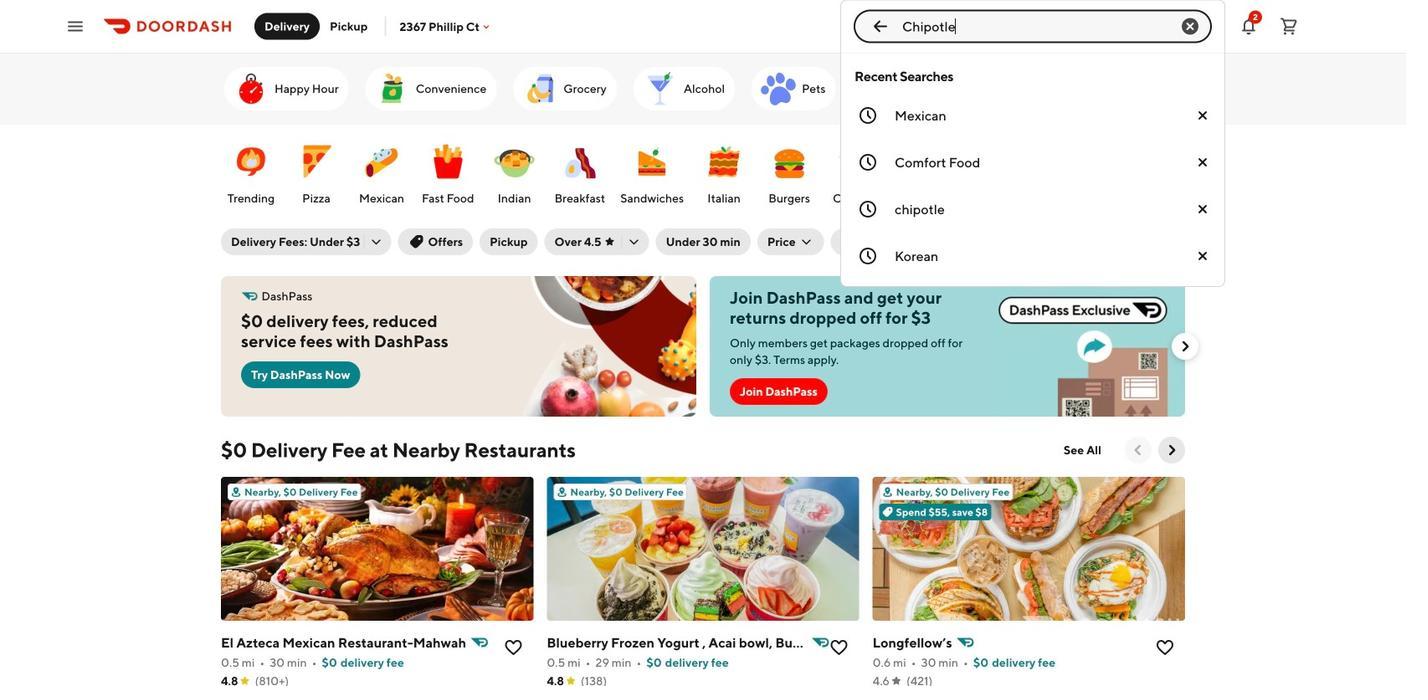 Task type: vqa. For each thing, say whether or not it's contained in the screenshot.
Grocery 'icon'
yes



Task type: describe. For each thing, give the bounding box(es) containing it.
1 vertical spatial next button of carousel image
[[1164, 442, 1180, 459]]

clear search input image
[[1180, 16, 1200, 36]]

alcohol image
[[640, 69, 680, 109]]

0 vertical spatial next button of carousel image
[[1177, 338, 1194, 355]]

happy hour image
[[231, 69, 271, 109]]

convenience image
[[372, 69, 412, 109]]

1 delete recent search result image from the top
[[1193, 105, 1213, 126]]

return from search image
[[871, 16, 891, 36]]

2 delete recent search result image from the top
[[1193, 246, 1213, 266]]



Task type: locate. For each thing, give the bounding box(es) containing it.
beauty image
[[859, 69, 899, 109]]

1 vertical spatial delete recent search result image
[[1193, 199, 1213, 219]]

0 vertical spatial delete recent search result image
[[1193, 152, 1213, 172]]

0 items, open order cart image
[[1279, 16, 1299, 36]]

grocery image
[[520, 69, 560, 109]]

1 delete recent search result image from the top
[[1193, 152, 1213, 172]]

delete recent search result image
[[1193, 105, 1213, 126], [1193, 246, 1213, 266]]

pets image
[[758, 69, 799, 109]]

notification bell image
[[1239, 16, 1259, 36]]

2 delete recent search result image from the top
[[1193, 199, 1213, 219]]

open menu image
[[65, 16, 85, 36]]

1 vertical spatial delete recent search result image
[[1193, 246, 1213, 266]]

list box
[[840, 54, 1226, 287]]

delete recent search result image
[[1193, 152, 1213, 172], [1193, 199, 1213, 219]]

previous button of carousel image
[[1130, 442, 1147, 459]]

next button of carousel image
[[1177, 338, 1194, 355], [1164, 442, 1180, 459]]

0 vertical spatial delete recent search result image
[[1193, 105, 1213, 126]]

Store search: begin typing to search for stores available on DoorDash text field
[[902, 17, 1164, 36]]



